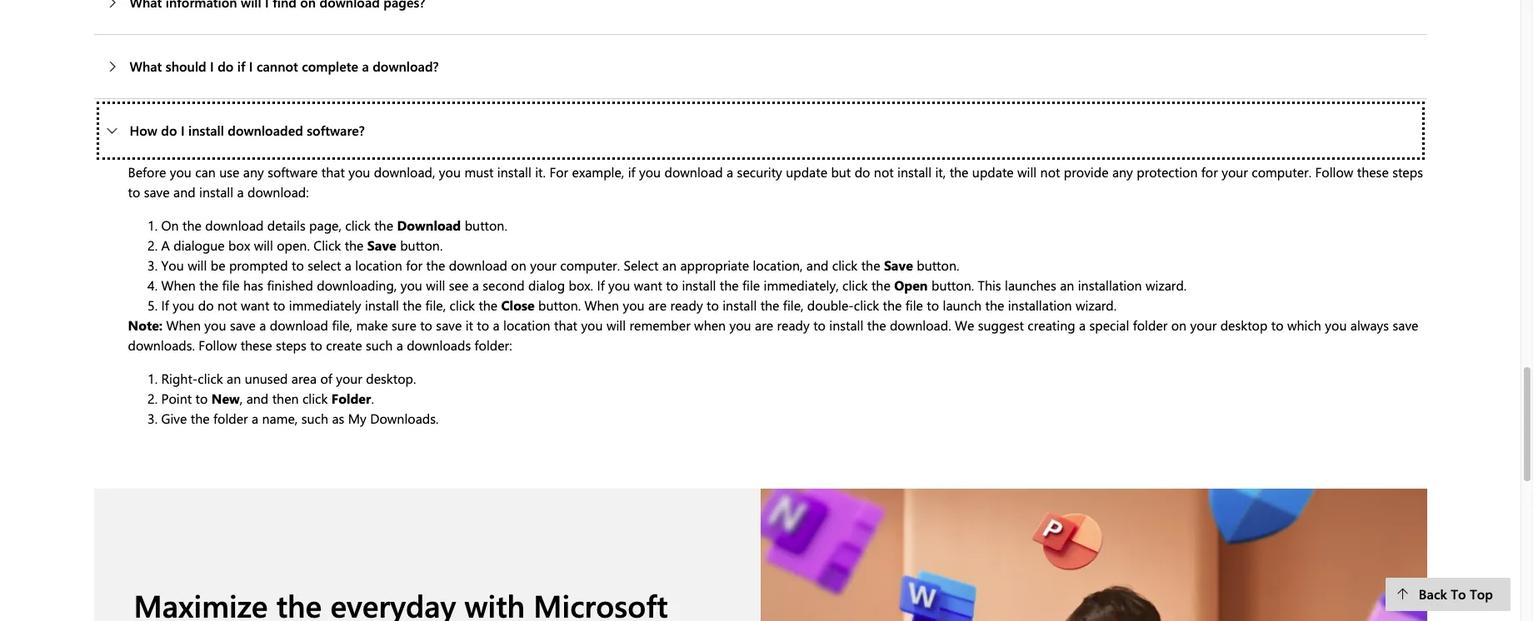 Task type: locate. For each thing, give the bounding box(es) containing it.
special
[[1090, 316, 1130, 334]]

install up make
[[365, 296, 399, 314]]

has
[[243, 276, 263, 294]]

to up remember
[[666, 276, 679, 294]]

installation down launches
[[1008, 296, 1073, 314]]

that down box.
[[554, 316, 578, 334]]

do inside the before you can use any software that you download, you must install it. for example, if you download a security update but do not install it, the update will not provide any protection for your computer. follow these steps to save and install a download:
[[855, 163, 871, 181]]

0 horizontal spatial an
[[227, 370, 241, 387]]

if left "cannot"
[[237, 57, 245, 75]]

ready down immediately,
[[777, 316, 810, 334]]

0 horizontal spatial file,
[[332, 316, 353, 334]]

make
[[356, 316, 388, 334]]

ready
[[671, 296, 703, 314], [777, 316, 810, 334]]

1 horizontal spatial any
[[1113, 163, 1134, 181]]

install up can
[[188, 121, 224, 139]]

1 horizontal spatial steps
[[1393, 163, 1424, 181]]

1 horizontal spatial such
[[366, 336, 393, 354]]

when down box.
[[585, 296, 619, 314]]

to
[[128, 183, 140, 201], [292, 256, 304, 274], [666, 276, 679, 294], [273, 296, 286, 314], [707, 296, 719, 314], [927, 296, 940, 314], [420, 316, 433, 334], [477, 316, 489, 334], [814, 316, 826, 334], [1272, 316, 1284, 334], [310, 336, 323, 354], [196, 390, 208, 407]]

0 horizontal spatial computer.
[[560, 256, 620, 274]]

0 vertical spatial are
[[649, 296, 667, 314]]

1 vertical spatial steps
[[276, 336, 307, 354]]

and inside the before you can use any software that you download, you must install it. for example, if you download a security update but do not install it, the update will not provide any protection for your computer. follow these steps to save and install a download:
[[173, 183, 196, 201]]

1 vertical spatial want
[[241, 296, 270, 314]]

0 vertical spatial on
[[511, 256, 527, 274]]

2 horizontal spatial file
[[906, 296, 924, 314]]

0 horizontal spatial save
[[368, 236, 397, 254]]

a inside right-click an unused area of your desktop. point to new , and then click folder . give the folder a name, such as my downloads.
[[252, 410, 259, 427]]

file left the has
[[222, 276, 240, 294]]

1 vertical spatial save
[[884, 256, 914, 274]]

on
[[511, 256, 527, 274], [1172, 316, 1187, 334]]

1 horizontal spatial location
[[504, 316, 551, 334]]

1 horizontal spatial these
[[1358, 163, 1390, 181]]

folder down new
[[213, 410, 248, 427]]

button. up open
[[917, 256, 960, 274]]

installation up special
[[1079, 276, 1143, 294]]

download?
[[373, 57, 439, 75]]

suggest
[[978, 316, 1025, 334]]

if inside the before you can use any software that you download, you must install it. for example, if you download a security update but do not install it, the update will not provide any protection for your computer. follow these steps to save and install a download:
[[628, 163, 636, 181]]

file
[[222, 276, 240, 294], [743, 276, 760, 294], [906, 296, 924, 314]]

you
[[170, 163, 192, 181], [349, 163, 370, 181], [439, 163, 461, 181], [639, 163, 661, 181], [401, 276, 423, 294], [609, 276, 630, 294], [173, 296, 195, 314], [623, 296, 645, 314], [205, 316, 226, 334], [581, 316, 603, 334], [730, 316, 752, 334], [1326, 316, 1348, 334]]

such left "as"
[[302, 410, 328, 427]]

1 horizontal spatial ready
[[777, 316, 810, 334]]

download down 'immediately'
[[270, 316, 328, 334]]

0 vertical spatial location
[[355, 256, 402, 274]]

install down can
[[199, 183, 233, 201]]

1 horizontal spatial that
[[554, 316, 578, 334]]

before
[[128, 163, 166, 181]]

0 horizontal spatial ready
[[671, 296, 703, 314]]

1 horizontal spatial installation
[[1079, 276, 1143, 294]]

a up folder: at the left of page
[[493, 316, 500, 334]]

i right the how
[[181, 121, 185, 139]]

location inside 'when you save a download file, make sure to save it to a location that you will remember when you are ready to install the download. we suggest creating a special folder on your desktop to which you always save downloads. follow these steps to create such a downloads folder:'
[[504, 316, 551, 334]]

1 horizontal spatial if
[[597, 276, 605, 294]]

0 horizontal spatial if
[[237, 57, 245, 75]]

your inside 'when you save a download file, make sure to save it to a location that you will remember when you are ready to install the download. we suggest creating a special folder on your desktop to which you always save downloads. follow these steps to create such a downloads folder:'
[[1191, 316, 1217, 334]]

can
[[195, 163, 216, 181]]

when up downloads.
[[166, 316, 201, 334]]

1 horizontal spatial follow
[[1316, 163, 1354, 181]]

give
[[161, 410, 187, 427]]

i right should
[[210, 57, 214, 75]]

1 vertical spatial if
[[628, 163, 636, 181]]

download
[[665, 163, 723, 181], [205, 216, 264, 234], [449, 256, 508, 274], [270, 316, 328, 334]]

will
[[1018, 163, 1037, 181], [254, 236, 273, 254], [188, 256, 207, 274], [426, 276, 446, 294], [607, 316, 626, 334]]

location down the close
[[504, 316, 551, 334]]

0 horizontal spatial wizard.
[[1076, 296, 1117, 314]]

button. down dialog at top left
[[539, 296, 581, 314]]

1 vertical spatial if
[[161, 296, 169, 314]]

0 vertical spatial computer.
[[1252, 163, 1312, 181]]

to down before
[[128, 183, 140, 201]]

1 horizontal spatial are
[[755, 316, 774, 334]]

your inside the before you can use any software that you download, you must install it. for example, if you download a security update but do not install it, the update will not provide any protection for your computer. follow these steps to save and install a download:
[[1222, 163, 1249, 181]]

for right the protection on the right
[[1202, 163, 1219, 181]]

location up downloading, at the top left of the page
[[355, 256, 402, 274]]

0 horizontal spatial i
[[181, 121, 185, 139]]

0 vertical spatial wizard.
[[1146, 276, 1187, 294]]

back to top
[[1420, 586, 1494, 604]]

1 horizontal spatial computer.
[[1252, 163, 1312, 181]]

what should i do if i cannot complete a download?
[[130, 57, 439, 75]]

2 horizontal spatial and
[[807, 256, 829, 274]]

to right sure
[[420, 316, 433, 334]]

1 horizontal spatial file,
[[426, 296, 446, 314]]

i inside how do i install downloaded software? dropdown button
[[181, 121, 185, 139]]

0 horizontal spatial follow
[[199, 336, 237, 354]]

any right use
[[243, 163, 264, 181]]

are right when at the bottom left of the page
[[755, 316, 774, 334]]

will inside 'when you save a download file, make sure to save it to a location that you will remember when you are ready to install the download. we suggest creating a special folder on your desktop to which you always save downloads. follow these steps to create such a downloads folder:'
[[607, 316, 626, 334]]

i for do
[[210, 57, 214, 75]]

1 vertical spatial follow
[[199, 336, 237, 354]]

a left security
[[727, 163, 734, 181]]

open
[[895, 276, 928, 294]]

an right launches
[[1061, 276, 1075, 294]]

such down make
[[366, 336, 393, 354]]

0 vertical spatial steps
[[1393, 163, 1424, 181]]

button. up "launch"
[[932, 276, 975, 294]]

0 vertical spatial if
[[597, 276, 605, 294]]

for down download
[[406, 256, 423, 274]]

such
[[366, 336, 393, 354], [302, 410, 328, 427]]

to left create
[[310, 336, 323, 354]]

button.
[[465, 216, 508, 234], [400, 236, 443, 254], [917, 256, 960, 274], [932, 276, 975, 294], [539, 296, 581, 314]]

to up download.
[[927, 296, 940, 314]]

1 vertical spatial are
[[755, 316, 774, 334]]

save up downloading, at the top left of the page
[[368, 236, 397, 254]]

will down dialogue at top left
[[188, 256, 207, 274]]

0 vertical spatial an
[[663, 256, 677, 274]]

on inside 'when you save a download file, make sure to save it to a location that you will remember when you are ready to install the download. we suggest creating a special folder on your desktop to which you always save downloads. follow these steps to create such a downloads folder:'
[[1172, 316, 1187, 334]]

1 vertical spatial these
[[241, 336, 272, 354]]

1 horizontal spatial want
[[634, 276, 663, 294]]

finished
[[267, 276, 313, 294]]

you
[[161, 256, 184, 274]]

update right it,
[[973, 163, 1014, 181]]

0 horizontal spatial if
[[161, 296, 169, 314]]

are up remember
[[649, 296, 667, 314]]

0 horizontal spatial for
[[406, 256, 423, 274]]

an right select
[[663, 256, 677, 274]]

folder right special
[[1134, 316, 1168, 334]]

area
[[292, 370, 317, 387]]

will up prompted
[[254, 236, 273, 254]]

1 horizontal spatial save
[[884, 256, 914, 274]]

that
[[322, 163, 345, 181], [554, 316, 578, 334]]

download left security
[[665, 163, 723, 181]]

installation
[[1079, 276, 1143, 294], [1008, 296, 1073, 314]]

you down box.
[[581, 316, 603, 334]]

0 horizontal spatial any
[[243, 163, 264, 181]]

wizard.
[[1146, 276, 1187, 294], [1076, 296, 1117, 314]]

save up open
[[884, 256, 914, 274]]

the inside the before you can use any software that you download, you must install it. for example, if you download a security update but do not install it, the update will not provide any protection for your computer. follow these steps to save and install a download:
[[950, 163, 969, 181]]

0 horizontal spatial such
[[302, 410, 328, 427]]

your left 'desktop'
[[1191, 316, 1217, 334]]

back to top link
[[1387, 579, 1511, 612]]

to down finished
[[273, 296, 286, 314]]

a left name,
[[252, 410, 259, 427]]

1 horizontal spatial for
[[1202, 163, 1219, 181]]

your right the protection on the right
[[1222, 163, 1249, 181]]

you right when at the bottom left of the page
[[730, 316, 752, 334]]

0 vertical spatial these
[[1358, 163, 1390, 181]]

launch
[[943, 296, 982, 314]]

save down the has
[[230, 316, 256, 334]]

2 horizontal spatial an
[[1061, 276, 1075, 294]]

ready inside 'when you save a download file, make sure to save it to a location that you will remember when you are ready to install the download. we suggest creating a special folder on your desktop to which you always save downloads. follow these steps to create such a downloads folder:'
[[777, 316, 810, 334]]

are
[[649, 296, 667, 314], [755, 316, 774, 334]]

want
[[634, 276, 663, 294], [241, 296, 270, 314]]

0 horizontal spatial update
[[786, 163, 828, 181]]

a
[[161, 236, 170, 254]]

0 vertical spatial such
[[366, 336, 393, 354]]

2 vertical spatial when
[[166, 316, 201, 334]]

we
[[955, 316, 975, 334]]

do inside on the download details page, click the download button. a dialogue box will open. click the save button. you will be prompted to select a location for the download on your computer. select an appropriate location, and click the save button. when the file has finished downloading, you will see a second dialog box. if you want to install the file immediately, click the open button. this launches an installation wizard. if you do not want to immediately install the file, click the close button. when you are ready to install the file, double-click the file to launch the installation wizard.
[[198, 296, 214, 314]]

immediately
[[289, 296, 361, 314]]

provide
[[1064, 163, 1109, 181]]

0 vertical spatial ready
[[671, 296, 703, 314]]

your
[[1222, 163, 1249, 181], [530, 256, 557, 274], [1191, 316, 1217, 334], [336, 370, 363, 387]]

1 horizontal spatial wizard.
[[1146, 276, 1187, 294]]

1 vertical spatial that
[[554, 316, 578, 334]]

1 horizontal spatial on
[[1172, 316, 1187, 334]]

0 horizontal spatial are
[[649, 296, 667, 314]]

a down the has
[[259, 316, 266, 334]]

steps inside the before you can use any software that you download, you must install it. for example, if you download a security update but do not install it, the update will not provide any protection for your computer. follow these steps to save and install a download:
[[1393, 163, 1424, 181]]

not
[[874, 163, 894, 181], [1041, 163, 1061, 181], [217, 296, 237, 314]]

file, up create
[[332, 316, 353, 334]]

save right "always"
[[1393, 316, 1419, 334]]

not down 'be'
[[217, 296, 237, 314]]

0 vertical spatial for
[[1202, 163, 1219, 181]]

0 vertical spatial when
[[161, 276, 196, 294]]

not inside on the download details page, click the download button. a dialogue box will open. click the save button. you will be prompted to select a location for the download on your computer. select an appropriate location, and click the save button. when the file has finished downloading, you will see a second dialog box. if you want to install the file immediately, click the open button. this launches an installation wizard. if you do not want to immediately install the file, click the close button. when you are ready to install the file, double-click the file to launch the installation wizard.
[[217, 296, 237, 314]]

if right 'example,'
[[628, 163, 636, 181]]

location inside on the download details page, click the download button. a dialogue box will open. click the save button. you will be prompted to select a location for the download on your computer. select an appropriate location, and click the save button. when the file has finished downloading, you will see a second dialog box. if you want to install the file immediately, click the open button. this launches an installation wizard. if you do not want to immediately install the file, click the close button. when you are ready to install the file, double-click the file to launch the installation wizard.
[[355, 256, 402, 274]]

the
[[950, 163, 969, 181], [183, 216, 202, 234], [374, 216, 393, 234], [345, 236, 364, 254], [426, 256, 445, 274], [862, 256, 881, 274], [199, 276, 219, 294], [720, 276, 739, 294], [872, 276, 891, 294], [403, 296, 422, 314], [479, 296, 498, 314], [761, 296, 780, 314], [883, 296, 902, 314], [986, 296, 1005, 314], [868, 316, 887, 334], [191, 410, 210, 427]]

0 vertical spatial that
[[322, 163, 345, 181]]

i
[[210, 57, 214, 75], [249, 57, 253, 75], [181, 121, 185, 139]]

if up the note:
[[161, 296, 169, 314]]

on up second
[[511, 256, 527, 274]]

0 vertical spatial follow
[[1316, 163, 1354, 181]]

1 vertical spatial wizard.
[[1076, 296, 1117, 314]]

1 horizontal spatial file
[[743, 276, 760, 294]]

0 horizontal spatial steps
[[276, 336, 307, 354]]

folder
[[332, 390, 371, 407]]

file down location,
[[743, 276, 760, 294]]

these inside 'when you save a download file, make sure to save it to a location that you will remember when you are ready to install the download. we suggest creating a special folder on your desktop to which you always save downloads. follow these steps to create such a downloads folder:'
[[241, 336, 272, 354]]

download
[[397, 216, 461, 234]]

such inside right-click an unused area of your desktop. point to new , and then click folder . give the folder a name, such as my downloads.
[[302, 410, 328, 427]]

do down 'be'
[[198, 296, 214, 314]]

location
[[355, 256, 402, 274], [504, 316, 551, 334]]

1 vertical spatial for
[[406, 256, 423, 274]]

a right the complete in the top left of the page
[[362, 57, 369, 75]]

1 horizontal spatial i
[[210, 57, 214, 75]]

before you can use any software that you download, you must install it. for example, if you download a security update but do not install it, the update will not provide any protection for your computer. follow these steps to save and install a download:
[[128, 163, 1424, 201]]

download inside 'when you save a download file, make sure to save it to a location that you will remember when you are ready to install the download. we suggest creating a special folder on your desktop to which you always save downloads. follow these steps to create such a downloads folder:'
[[270, 316, 328, 334]]

see
[[449, 276, 469, 294]]

when
[[694, 316, 726, 334]]

0 vertical spatial if
[[237, 57, 245, 75]]

how do i install downloaded software?
[[130, 121, 365, 139]]

ready up when at the bottom left of the page
[[671, 296, 703, 314]]

,
[[240, 390, 243, 407]]

0 horizontal spatial want
[[241, 296, 270, 314]]

downloading,
[[317, 276, 397, 294]]

and up immediately,
[[807, 256, 829, 274]]

0 horizontal spatial that
[[322, 163, 345, 181]]

to left new
[[196, 390, 208, 407]]

save
[[144, 183, 170, 201], [230, 316, 256, 334], [436, 316, 462, 334], [1393, 316, 1419, 334]]

of
[[320, 370, 332, 387]]

downloads.
[[128, 336, 195, 354]]

folder inside 'when you save a download file, make sure to save it to a location that you will remember when you are ready to install the download. we suggest creating a special folder on your desktop to which you always save downloads. follow these steps to create such a downloads folder:'
[[1134, 316, 1168, 334]]

do right should
[[218, 57, 234, 75]]

1 vertical spatial installation
[[1008, 296, 1073, 314]]

you right 'example,'
[[639, 163, 661, 181]]

will left remember
[[607, 316, 626, 334]]

0 horizontal spatial folder
[[213, 410, 248, 427]]

any right provide
[[1113, 163, 1134, 181]]

when down you
[[161, 276, 196, 294]]

on inside on the download details page, click the download button. a dialogue box will open. click the save button. you will be prompted to select a location for the download on your computer. select an appropriate location, and click the save button. when the file has finished downloading, you will see a second dialog box. if you want to install the file immediately, click the open button. this launches an installation wizard. if you do not want to immediately install the file, click the close button. when you are ready to install the file, double-click the file to launch the installation wizard.
[[511, 256, 527, 274]]

0 horizontal spatial and
[[173, 183, 196, 201]]

want down select
[[634, 276, 663, 294]]

be
[[211, 256, 226, 274]]

1 vertical spatial on
[[1172, 316, 1187, 334]]

.
[[371, 390, 374, 407]]

and
[[173, 183, 196, 201], [807, 256, 829, 274], [246, 390, 269, 407]]

you up sure
[[401, 276, 423, 294]]

0 vertical spatial installation
[[1079, 276, 1143, 294]]

and right ','
[[246, 390, 269, 407]]

download up box
[[205, 216, 264, 234]]

2 vertical spatial an
[[227, 370, 241, 387]]

desktop.
[[366, 370, 416, 387]]

and inside right-click an unused area of your desktop. point to new , and then click folder . give the folder a name, such as my downloads.
[[246, 390, 269, 407]]

1 vertical spatial location
[[504, 316, 551, 334]]

1 horizontal spatial update
[[973, 163, 1014, 181]]

not right but
[[874, 163, 894, 181]]

when
[[161, 276, 196, 294], [585, 296, 619, 314], [166, 316, 201, 334]]

1 horizontal spatial if
[[628, 163, 636, 181]]

not left provide
[[1041, 163, 1061, 181]]

1 vertical spatial computer.
[[560, 256, 620, 274]]

install
[[188, 121, 224, 139], [498, 163, 532, 181], [898, 163, 932, 181], [199, 183, 233, 201], [682, 276, 716, 294], [365, 296, 399, 314], [723, 296, 757, 314], [830, 316, 864, 334]]

these inside the before you can use any software that you download, you must install it. for example, if you download a security update but do not install it, the update will not provide any protection for your computer. follow these steps to save and install a download:
[[1358, 163, 1390, 181]]

2 vertical spatial and
[[246, 390, 269, 407]]

file,
[[426, 296, 446, 314], [784, 296, 804, 314], [332, 316, 353, 334]]

you left download,
[[349, 163, 370, 181]]

0 vertical spatial folder
[[1134, 316, 1168, 334]]

protection
[[1137, 163, 1198, 181]]

1 vertical spatial ready
[[777, 316, 810, 334]]

steps inside 'when you save a download file, make sure to save it to a location that you will remember when you are ready to install the download. we suggest creating a special folder on your desktop to which you always save downloads. follow these steps to create such a downloads folder:'
[[276, 336, 307, 354]]

follow inside 'when you save a download file, make sure to save it to a location that you will remember when you are ready to install the download. we suggest creating a special folder on your desktop to which you always save downloads. follow these steps to create such a downloads folder:'
[[199, 336, 237, 354]]

1 horizontal spatial and
[[246, 390, 269, 407]]

0 horizontal spatial location
[[355, 256, 402, 274]]

your up folder
[[336, 370, 363, 387]]

0 horizontal spatial on
[[511, 256, 527, 274]]

always
[[1351, 316, 1390, 334]]

these
[[1358, 163, 1390, 181], [241, 336, 272, 354]]

do right but
[[855, 163, 871, 181]]

and inside on the download details page, click the download button. a dialogue box will open. click the save button. you will be prompted to select a location for the download on your computer. select an appropriate location, and click the save button. when the file has finished downloading, you will see a second dialog box. if you want to install the file immediately, click the open button. this launches an installation wizard. if you do not want to immediately install the file, click the close button. when you are ready to install the file, double-click the file to launch the installation wizard.
[[807, 256, 829, 274]]

0 horizontal spatial not
[[217, 296, 237, 314]]

0 horizontal spatial these
[[241, 336, 272, 354]]

on the download details page, click the download button. a dialogue box will open. click the save button. you will be prompted to select a location for the download on your computer. select an appropriate location, and click the save button. when the file has finished downloading, you will see a second dialog box. if you want to install the file immediately, click the open button. this launches an installation wizard. if you do not want to immediately install the file, click the close button. when you are ready to install the file, double-click the file to launch the installation wizard.
[[161, 216, 1187, 314]]

0 vertical spatial and
[[173, 183, 196, 201]]

i for install
[[181, 121, 185, 139]]

as
[[332, 410, 345, 427]]

on left 'desktop'
[[1172, 316, 1187, 334]]

double-
[[808, 296, 854, 314]]

will left provide
[[1018, 163, 1037, 181]]

1 horizontal spatial folder
[[1134, 316, 1168, 334]]

0 vertical spatial save
[[368, 236, 397, 254]]

your up dialog at top left
[[530, 256, 557, 274]]

my
[[348, 410, 367, 427]]

1 vertical spatial and
[[807, 256, 829, 274]]

that inside 'when you save a download file, make sure to save it to a location that you will remember when you are ready to install the download. we suggest creating a special folder on your desktop to which you always save downloads. follow these steps to create such a downloads folder:'
[[554, 316, 578, 334]]

save
[[368, 236, 397, 254], [884, 256, 914, 274]]



Task type: describe. For each thing, give the bounding box(es) containing it.
right-click an unused area of your desktop. point to new , and then click folder . give the folder a name, such as my downloads.
[[161, 370, 439, 427]]

you down 'be'
[[205, 316, 226, 334]]

for inside the before you can use any software that you download, you must install it. for example, if you download a security update but do not install it, the update will not provide any protection for your computer. follow these steps to save and install a download:
[[1202, 163, 1219, 181]]

you left can
[[170, 163, 192, 181]]

will left see
[[426, 276, 446, 294]]

0 vertical spatial want
[[634, 276, 663, 294]]

desktop
[[1221, 316, 1268, 334]]

install left "it."
[[498, 163, 532, 181]]

button. down download
[[400, 236, 443, 254]]

your inside right-click an unused area of your desktop. point to new , and then click folder . give the folder a name, such as my downloads.
[[336, 370, 363, 387]]

to down 'open.'
[[292, 256, 304, 274]]

you down you
[[173, 296, 195, 314]]

open.
[[277, 236, 310, 254]]

it,
[[936, 163, 946, 181]]

box
[[229, 236, 250, 254]]

remember
[[630, 316, 691, 334]]

2 horizontal spatial file,
[[784, 296, 804, 314]]

it
[[466, 316, 474, 334]]

must
[[465, 163, 494, 181]]

immediately,
[[764, 276, 839, 294]]

sure
[[392, 316, 417, 334]]

top
[[1471, 586, 1494, 604]]

if inside dropdown button
[[237, 57, 245, 75]]

download.
[[890, 316, 952, 334]]

a down use
[[237, 183, 244, 201]]

your inside on the download details page, click the download button. a dialogue box will open. click the save button. you will be prompted to select a location for the download on your computer. select an appropriate location, and click the save button. when the file has finished downloading, you will see a second dialog box. if you want to install the file immediately, click the open button. this launches an installation wizard. if you do not want to immediately install the file, click the close button. when you are ready to install the file, double-click the file to launch the installation wizard.
[[530, 256, 557, 274]]

then
[[272, 390, 299, 407]]

1 vertical spatial an
[[1061, 276, 1075, 294]]

page,
[[309, 216, 342, 234]]

close
[[502, 296, 535, 314]]

install left it,
[[898, 163, 932, 181]]

on
[[161, 216, 179, 234]]

button. down must
[[465, 216, 508, 234]]

a down sure
[[397, 336, 403, 354]]

complete
[[302, 57, 359, 75]]

new
[[212, 390, 240, 407]]

a up downloading, at the top left of the page
[[345, 256, 352, 274]]

file, inside 'when you save a download file, make sure to save it to a location that you will remember when you are ready to install the download. we suggest creating a special folder on your desktop to which you always save downloads. follow these steps to create such a downloads folder:'
[[332, 316, 353, 334]]

create
[[326, 336, 362, 354]]

use
[[219, 163, 240, 181]]

folder:
[[475, 336, 512, 354]]

2 horizontal spatial i
[[249, 57, 253, 75]]

click
[[314, 236, 341, 254]]

appropriate
[[681, 256, 749, 274]]

2 update from the left
[[973, 163, 1014, 181]]

1 update from the left
[[786, 163, 828, 181]]

second
[[483, 276, 525, 294]]

downloads.
[[370, 410, 439, 427]]

for
[[550, 163, 569, 181]]

are inside 'when you save a download file, make sure to save it to a location that you will remember when you are ready to install the download. we suggest creating a special folder on your desktop to which you always save downloads. follow these steps to create such a downloads folder:'
[[755, 316, 774, 334]]

example,
[[572, 163, 625, 181]]

launches
[[1005, 276, 1057, 294]]

to inside right-click an unused area of your desktop. point to new , and then click folder . give the folder a name, such as my downloads.
[[196, 390, 208, 407]]

1 any from the left
[[243, 163, 264, 181]]

software
[[268, 163, 318, 181]]

you down select
[[609, 276, 630, 294]]

a inside dropdown button
[[362, 57, 369, 75]]

right-
[[161, 370, 198, 387]]

ready inside on the download details page, click the download button. a dialogue box will open. click the save button. you will be prompted to select a location for the download on your computer. select an appropriate location, and click the save button. when the file has finished downloading, you will see a second dialog box. if you want to install the file immediately, click the open button. this launches an installation wizard. if you do not want to immediately install the file, click the close button. when you are ready to install the file, double-click the file to launch the installation wizard.
[[671, 296, 703, 314]]

a left special
[[1080, 316, 1086, 334]]

install down "appropriate"
[[682, 276, 716, 294]]

box.
[[569, 276, 594, 294]]

should
[[166, 57, 207, 75]]

creating
[[1028, 316, 1076, 334]]

details
[[267, 216, 306, 234]]

to left the which
[[1272, 316, 1284, 334]]

downloads
[[407, 336, 471, 354]]

you up remember
[[623, 296, 645, 314]]

prompted
[[229, 256, 288, 274]]

save left it
[[436, 316, 462, 334]]

download:
[[248, 183, 309, 201]]

software?
[[307, 121, 365, 139]]

how do i install downloaded software? button
[[94, 99, 1428, 162]]

folder inside right-click an unused area of your desktop. point to new , and then click folder . give the folder a name, such as my downloads.
[[213, 410, 248, 427]]

name,
[[262, 410, 298, 427]]

you right the which
[[1326, 316, 1348, 334]]

dialog
[[529, 276, 565, 294]]

download,
[[374, 163, 436, 181]]

will inside the before you can use any software that you download, you must install it. for example, if you download a security update but do not install it, the update will not provide any protection for your computer. follow these steps to save and install a download:
[[1018, 163, 1037, 181]]

downloaded
[[228, 121, 303, 139]]

what
[[130, 57, 162, 75]]

install up when at the bottom left of the page
[[723, 296, 757, 314]]

save inside the before you can use any software that you download, you must install it. for example, if you download a security update but do not install it, the update will not provide any protection for your computer. follow these steps to save and install a download:
[[144, 183, 170, 201]]

the inside 'when you save a download file, make sure to save it to a location that you will remember when you are ready to install the download. we suggest creating a special folder on your desktop to which you always save downloads. follow these steps to create such a downloads folder:'
[[868, 316, 887, 334]]

what should i do if i cannot complete a download? button
[[94, 35, 1428, 98]]

when you save a download file, make sure to save it to a location that you will remember when you are ready to install the download. we suggest creating a special folder on your desktop to which you always save downloads. follow these steps to create such a downloads folder:
[[128, 316, 1419, 354]]

0 horizontal spatial installation
[[1008, 296, 1073, 314]]

1 horizontal spatial an
[[663, 256, 677, 274]]

security
[[737, 163, 783, 181]]

when inside 'when you save a download file, make sure to save it to a location that you will remember when you are ready to install the download. we suggest creating a special folder on your desktop to which you always save downloads. follow these steps to create such a downloads folder:'
[[166, 316, 201, 334]]

to inside the before you can use any software that you download, you must install it. for example, if you download a security update but do not install it, the update will not provide any protection for your computer. follow these steps to save and install a download:
[[128, 183, 140, 201]]

this
[[978, 276, 1002, 294]]

1 vertical spatial when
[[585, 296, 619, 314]]

to up when at the bottom left of the page
[[707, 296, 719, 314]]

location,
[[753, 256, 803, 274]]

cannot
[[257, 57, 298, 75]]

back
[[1420, 586, 1448, 604]]

to
[[1452, 586, 1467, 604]]

1 horizontal spatial not
[[874, 163, 894, 181]]

an inside right-click an unused area of your desktop. point to new , and then click folder . give the folder a name, such as my downloads.
[[227, 370, 241, 387]]

select
[[308, 256, 341, 274]]

install inside dropdown button
[[188, 121, 224, 139]]

download up see
[[449, 256, 508, 274]]

to right it
[[477, 316, 489, 334]]

but
[[831, 163, 851, 181]]

to down double-
[[814, 316, 826, 334]]

it.
[[535, 163, 546, 181]]

dialogue
[[174, 236, 225, 254]]

2 horizontal spatial not
[[1041, 163, 1061, 181]]

which
[[1288, 316, 1322, 334]]

that inside the before you can use any software that you download, you must install it. for example, if you download a security update but do not install it, the update will not provide any protection for your computer. follow these steps to save and install a download:
[[322, 163, 345, 181]]

download inside the before you can use any software that you download, you must install it. for example, if you download a security update but do not install it, the update will not provide any protection for your computer. follow these steps to save and install a download:
[[665, 163, 723, 181]]

how
[[130, 121, 157, 139]]

a right see
[[472, 276, 479, 294]]

the inside right-click an unused area of your desktop. point to new , and then click folder . give the folder a name, such as my downloads.
[[191, 410, 210, 427]]

install inside 'when you save a download file, make sure to save it to a location that you will remember when you are ready to install the download. we suggest creating a special folder on your desktop to which you always save downloads. follow these steps to create such a downloads folder:'
[[830, 316, 864, 334]]

note:
[[128, 316, 166, 334]]

a young woman works on a surface laptop while microsoft 365 app icons whirl around her head. image
[[761, 489, 1428, 622]]

select
[[624, 256, 659, 274]]

computer. inside on the download details page, click the download button. a dialogue box will open. click the save button. you will be prompted to select a location for the download on your computer. select an appropriate location, and click the save button. when the file has finished downloading, you will see a second dialog box. if you want to install the file immediately, click the open button. this launches an installation wizard. if you do not want to immediately install the file, click the close button. when you are ready to install the file, double-click the file to launch the installation wizard.
[[560, 256, 620, 274]]

point
[[161, 390, 192, 407]]

are inside on the download details page, click the download button. a dialogue box will open. click the save button. you will be prompted to select a location for the download on your computer. select an appropriate location, and click the save button. when the file has finished downloading, you will see a second dialog box. if you want to install the file immediately, click the open button. this launches an installation wizard. if you do not want to immediately install the file, click the close button. when you are ready to install the file, double-click the file to launch the installation wizard.
[[649, 296, 667, 314]]

such inside 'when you save a download file, make sure to save it to a location that you will remember when you are ready to install the download. we suggest creating a special folder on your desktop to which you always save downloads. follow these steps to create such a downloads folder:'
[[366, 336, 393, 354]]

do right the how
[[161, 121, 177, 139]]

you left must
[[439, 163, 461, 181]]

computer. inside the before you can use any software that you download, you must install it. for example, if you download a security update but do not install it, the update will not provide any protection for your computer. follow these steps to save and install a download:
[[1252, 163, 1312, 181]]

0 horizontal spatial file
[[222, 276, 240, 294]]

unused
[[245, 370, 288, 387]]

for inside on the download details page, click the download button. a dialogue box will open. click the save button. you will be prompted to select a location for the download on your computer. select an appropriate location, and click the save button. when the file has finished downloading, you will see a second dialog box. if you want to install the file immediately, click the open button. this launches an installation wizard. if you do not want to immediately install the file, click the close button. when you are ready to install the file, double-click the file to launch the installation wizard.
[[406, 256, 423, 274]]

follow inside the before you can use any software that you download, you must install it. for example, if you download a security update but do not install it, the update will not provide any protection for your computer. follow these steps to save and install a download:
[[1316, 163, 1354, 181]]

2 any from the left
[[1113, 163, 1134, 181]]



Task type: vqa. For each thing, say whether or not it's contained in the screenshot.
Looking to use PowerPoint on the web? Sign in link
no



